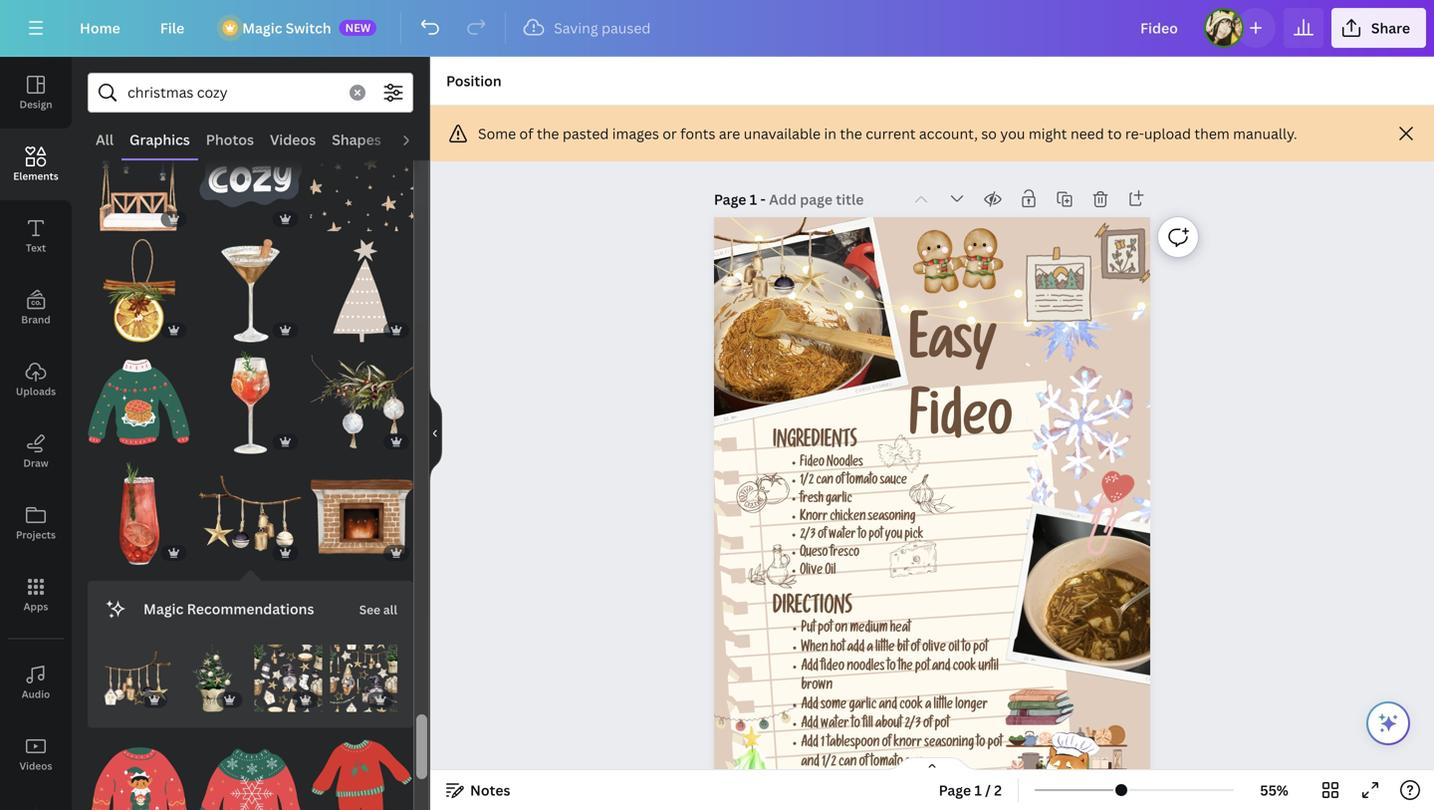 Task type: vqa. For each thing, say whether or not it's contained in the screenshot.
here. at the right of the page
no



Task type: describe. For each thing, give the bounding box(es) containing it.
1/2 inside put pot on medium heat when hot add a little bit of olive oil to pot add fideo noodles to the pot and cook until brown add some garlic and cook a little longer add water to fill about 2/3 of pot add 1 tablespoon of knorr seasoning to pot and 1/2 can of tomato sauce
[[822, 756, 837, 771]]

manually.
[[1234, 124, 1298, 143]]

ugly christmas sweaters snowflakes image
[[199, 740, 302, 810]]

0 vertical spatial cook
[[953, 661, 977, 675]]

them
[[1195, 124, 1230, 143]]

sauce inside fideo noodles 1/2 can of tomato sauce fresh garlic knorr chicken seasoning 2/3 of water to pot you pick queso fresco olive oil
[[881, 475, 908, 489]]

page 1 / 2 button
[[931, 774, 1011, 806]]

elements button
[[0, 129, 72, 200]]

show pages image
[[885, 756, 981, 772]]

photos
[[206, 130, 254, 149]]

fideo for fideo noodles 1/2 can of tomato sauce fresh garlic knorr chicken seasoning 2/3 of water to pot you pick queso fresco olive oil
[[800, 457, 825, 471]]

1 for page 1 / 2
[[975, 781, 982, 800]]

saving
[[554, 18, 598, 37]]

graphics button
[[122, 121, 198, 158]]

to right noodles
[[887, 661, 896, 675]]

2
[[995, 781, 1003, 800]]

farfalle pasta illustration image
[[878, 435, 921, 473]]

magic recommendations
[[143, 599, 314, 618]]

0 horizontal spatial a
[[867, 642, 874, 656]]

heat
[[891, 623, 911, 637]]

see all button
[[357, 589, 400, 629]]

current
[[866, 124, 916, 143]]

fresh
[[800, 493, 824, 507]]

you inside fideo noodles 1/2 can of tomato sauce fresh garlic knorr chicken seasoning 2/3 of water to pot you pick queso fresco olive oil
[[886, 529, 903, 543]]

when
[[802, 642, 829, 656]]

the inside put pot on medium heat when hot add a little bit of olive oil to pot add fideo noodles to the pot and cook until brown add some garlic and cook a little longer add water to fill about 2/3 of pot add 1 tablespoon of knorr seasoning to pot and 1/2 can of tomato sauce
[[899, 661, 913, 675]]

1 vertical spatial videos button
[[0, 718, 72, 790]]

medium
[[850, 623, 888, 637]]

ingredients
[[773, 433, 857, 454]]

0 vertical spatial videos button
[[262, 121, 324, 158]]

fideo noodles 1/2 can of tomato sauce fresh garlic knorr chicken seasoning 2/3 of water to pot you pick queso fresco olive oil
[[800, 457, 924, 579]]

fresco
[[831, 547, 860, 561]]

1 vertical spatial a
[[926, 699, 932, 713]]

audio inside side panel tab list
[[22, 688, 50, 701]]

55%
[[1261, 781, 1289, 800]]

knorr
[[894, 737, 922, 751]]

some
[[478, 124, 516, 143]]

or
[[663, 124, 677, 143]]

seasoning inside put pot on medium heat when hot add a little bit of olive oil to pot add fideo noodles to the pot and cook until brown add some garlic and cook a little longer add water to fill about 2/3 of pot add 1 tablespoon of knorr seasoning to pot and 1/2 can of tomato sauce
[[925, 737, 975, 751]]

uploads
[[16, 385, 56, 398]]

fill
[[863, 718, 874, 732]]

pot up the 2
[[988, 737, 1003, 751]]

christmas hand drawn decor element image
[[310, 128, 414, 231]]

water inside fideo noodles 1/2 can of tomato sauce fresh garlic knorr chicken seasoning 2/3 of water to pot you pick queso fresco olive oil
[[829, 529, 856, 543]]

55% button
[[1243, 774, 1307, 806]]

-
[[761, 190, 766, 209]]

of down noodles
[[836, 475, 845, 489]]

pot up 'show pages' image
[[935, 718, 950, 732]]

recommendations
[[187, 599, 314, 618]]

watercolor winter aperol spritz image
[[199, 350, 302, 454]]

brown
[[802, 680, 833, 694]]

easy
[[910, 321, 997, 378]]

noodles
[[827, 457, 864, 471]]

some of the pasted images or fonts are unavailable in the current account, so you might need to re-upload them manually.
[[478, 124, 1298, 143]]

pot inside fideo noodles 1/2 can of tomato sauce fresh garlic knorr chicken seasoning 2/3 of water to pot you pick queso fresco olive oil
[[869, 529, 883, 543]]

1 horizontal spatial audio
[[397, 130, 437, 149]]

home
[[80, 18, 120, 37]]

draw button
[[0, 416, 72, 487]]

/
[[986, 781, 992, 800]]

fonts
[[681, 124, 716, 143]]

hot
[[831, 642, 845, 656]]

page 1 -
[[714, 190, 770, 209]]

saving paused status
[[514, 16, 661, 40]]

switch
[[286, 18, 332, 37]]

notes
[[470, 781, 511, 800]]

garlic inside fideo noodles 1/2 can of tomato sauce fresh garlic knorr chicken seasoning 2/3 of water to pot you pick queso fresco olive oil
[[826, 493, 853, 507]]

Search elements search field
[[128, 74, 338, 112]]

account,
[[920, 124, 978, 143]]

apps button
[[0, 559, 72, 631]]

until
[[979, 661, 999, 675]]

some
[[821, 699, 847, 713]]

pot down olive
[[916, 661, 930, 675]]

knorr
[[800, 511, 828, 525]]

graphics
[[130, 130, 190, 149]]

sauce inside put pot on medium heat when hot add a little bit of olive oil to pot add fideo noodles to the pot and cook until brown add some garlic and cook a little longer add water to fill about 2/3 of pot add 1 tablespoon of knorr seasoning to pot and 1/2 can of tomato sauce
[[906, 756, 934, 771]]

pick
[[905, 529, 924, 543]]

watercolor gingerbread martini drink image
[[199, 239, 302, 342]]

share
[[1372, 18, 1411, 37]]

put pot on medium heat when hot add a little bit of olive oil to pot add fideo noodles to the pot and cook until brown add some garlic and cook a little longer add water to fill about 2/3 of pot add 1 tablespoon of knorr seasoning to pot and 1/2 can of tomato sauce
[[802, 623, 1003, 771]]

2/3 inside fideo noodles 1/2 can of tomato sauce fresh garlic knorr chicken seasoning 2/3 of water to pot you pick queso fresco olive oil
[[800, 529, 816, 543]]

canva assistant image
[[1377, 712, 1401, 735]]

all
[[96, 130, 114, 149]]

projects
[[16, 528, 56, 542]]

can inside put pot on medium heat when hot add a little bit of olive oil to pot add fideo noodles to the pot and cook until brown add some garlic and cook a little longer add water to fill about 2/3 of pot add 1 tablespoon of knorr seasoning to pot and 1/2 can of tomato sauce
[[839, 756, 857, 771]]

shapes button
[[324, 121, 389, 158]]

water inside put pot on medium heat when hot add a little bit of olive oil to pot add fideo noodles to the pot and cook until brown add some garlic and cook a little longer add water to fill about 2/3 of pot add 1 tablespoon of knorr seasoning to pot and 1/2 can of tomato sauce
[[821, 718, 849, 732]]

of down about
[[882, 737, 892, 751]]

directions
[[773, 598, 853, 621]]

file
[[160, 18, 185, 37]]

2 add from the top
[[802, 699, 819, 713]]

to inside fideo noodles 1/2 can of tomato sauce fresh garlic knorr chicken seasoning 2/3 of water to pot you pick queso fresco olive oil
[[859, 529, 867, 543]]

see
[[359, 601, 381, 618]]

0 vertical spatial you
[[1001, 124, 1026, 143]]

of right bit
[[911, 642, 920, 656]]

christmas decoration with dried orange. image
[[88, 239, 191, 342]]

watercolor christmas morning mimosa image
[[88, 462, 191, 565]]

put
[[802, 623, 816, 637]]

images
[[613, 124, 660, 143]]

tablespoon
[[827, 737, 880, 751]]

magic for magic recommendations
[[143, 599, 184, 618]]

unavailable
[[744, 124, 821, 143]]

design button
[[0, 57, 72, 129]]

hide image
[[430, 386, 442, 481]]

0 horizontal spatial and
[[802, 756, 820, 771]]

christmas ornaments image
[[199, 462, 302, 565]]

watercolor christmas farmhouse seamless pattern. winter painted ornaments. image
[[255, 645, 322, 712]]

page for page 1 / 2
[[939, 781, 972, 800]]

projects button
[[0, 487, 72, 559]]

can inside fideo noodles 1/2 can of tomato sauce fresh garlic knorr chicken seasoning 2/3 of water to pot you pick queso fresco olive oil
[[817, 475, 834, 489]]

1 horizontal spatial and
[[879, 699, 898, 713]]

tomato inside fideo noodles 1/2 can of tomato sauce fresh garlic knorr chicken seasoning 2/3 of water to pot you pick queso fresco olive oil
[[847, 475, 878, 489]]

photos button
[[198, 121, 262, 158]]

all button
[[88, 121, 122, 158]]

brand
[[21, 313, 51, 326]]

to down longer
[[977, 737, 986, 751]]

0 horizontal spatial the
[[537, 124, 560, 143]]

of down tablespoon
[[860, 756, 869, 771]]

cozy autumn garden swing image
[[88, 128, 191, 231]]

share button
[[1332, 8, 1427, 48]]

magic switch
[[242, 18, 332, 37]]

position
[[446, 71, 502, 90]]

olive
[[800, 565, 823, 579]]

Design title text field
[[1125, 8, 1197, 48]]

in
[[825, 124, 837, 143]]

4 add from the top
[[802, 737, 819, 751]]



Task type: locate. For each thing, give the bounding box(es) containing it.
0 horizontal spatial little
[[876, 642, 895, 656]]

you
[[1001, 124, 1026, 143], [886, 529, 903, 543]]

see all
[[359, 601, 398, 618]]

pot
[[869, 529, 883, 543], [818, 623, 833, 637], [974, 642, 988, 656], [916, 661, 930, 675], [935, 718, 950, 732], [988, 737, 1003, 751]]

tomato inside put pot on medium heat when hot add a little bit of olive oil to pot add fideo noodles to the pot and cook until brown add some garlic and cook a little longer add water to fill about 2/3 of pot add 1 tablespoon of knorr seasoning to pot and 1/2 can of tomato sauce
[[871, 756, 904, 771]]

pot up the until
[[974, 642, 988, 656]]

1 add from the top
[[802, 661, 819, 675]]

1 horizontal spatial can
[[839, 756, 857, 771]]

noodles
[[847, 661, 885, 675]]

to down chicken
[[859, 529, 867, 543]]

and
[[933, 661, 951, 675], [879, 699, 898, 713], [802, 756, 820, 771]]

audio down apps
[[22, 688, 50, 701]]

pot left pick
[[869, 529, 883, 543]]

garlic
[[826, 493, 853, 507], [849, 699, 877, 713]]

paused
[[602, 18, 651, 37]]

0 horizontal spatial 1
[[750, 190, 758, 209]]

page inside page 1 / 2 button
[[939, 781, 972, 800]]

cozy lettering image
[[199, 128, 302, 231]]

0 horizontal spatial videos
[[19, 759, 52, 773]]

1 vertical spatial 1/2
[[822, 756, 837, 771]]

2 horizontal spatial and
[[933, 661, 951, 675]]

1 vertical spatial and
[[879, 699, 898, 713]]

magic
[[242, 18, 282, 37], [143, 599, 184, 618]]

videos inside side panel tab list
[[19, 759, 52, 773]]

2/3 down knorr
[[800, 529, 816, 543]]

fideo down ingredients
[[800, 457, 825, 471]]

home link
[[64, 8, 136, 48]]

group
[[88, 128, 191, 231], [199, 128, 302, 231], [310, 128, 414, 231], [88, 227, 191, 342], [199, 227, 302, 342], [310, 227, 414, 342], [88, 350, 191, 454], [199, 350, 302, 454], [310, 350, 414, 454], [88, 462, 191, 565], [199, 462, 302, 565], [310, 462, 414, 565], [104, 633, 171, 712], [179, 633, 247, 712], [255, 633, 322, 712], [330, 633, 398, 712], [88, 728, 191, 810], [199, 728, 302, 810], [310, 728, 414, 810]]

fireplace mantel heating fire wood-burning cozy home warmth clipart illustration v1 image
[[310, 462, 414, 565]]

1 vertical spatial audio
[[22, 688, 50, 701]]

and down olive
[[933, 661, 951, 675]]

magic up christmas garland. baubles, golden star, bell image
[[143, 599, 184, 618]]

page left /
[[939, 781, 972, 800]]

pasted
[[563, 124, 609, 143]]

need
[[1071, 124, 1105, 143]]

brand button
[[0, 272, 72, 344]]

0 vertical spatial magic
[[242, 18, 282, 37]]

water up fresco
[[829, 529, 856, 543]]

1 horizontal spatial seasoning
[[925, 737, 975, 751]]

2/3 up knorr
[[905, 718, 921, 732]]

of up the queso
[[818, 529, 827, 543]]

1 vertical spatial fideo
[[800, 457, 825, 471]]

1 horizontal spatial the
[[840, 124, 863, 143]]

1/2 down tablespoon
[[822, 756, 837, 771]]

0 vertical spatial 1
[[750, 190, 758, 209]]

0 vertical spatial a
[[867, 642, 874, 656]]

3 add from the top
[[802, 718, 819, 732]]

1 horizontal spatial videos button
[[262, 121, 324, 158]]

cozy scandinavian christmas tree image
[[310, 239, 414, 342]]

0 vertical spatial 1/2
[[800, 475, 814, 489]]

0 horizontal spatial 2/3
[[800, 529, 816, 543]]

0 vertical spatial and
[[933, 661, 951, 675]]

and up about
[[879, 699, 898, 713]]

1 vertical spatial tomato
[[871, 756, 904, 771]]

watercolor christmas farmhouse seamless pattern. winter gnome, christmas tree, ornaments image
[[330, 645, 398, 712]]

0 vertical spatial seasoning
[[868, 511, 916, 525]]

0 horizontal spatial cook
[[900, 699, 923, 713]]

1 horizontal spatial audio button
[[389, 121, 445, 158]]

bit
[[898, 642, 909, 656]]

1 horizontal spatial 1
[[821, 737, 825, 751]]

elements
[[13, 169, 59, 183]]

1 vertical spatial garlic
[[849, 699, 877, 713]]

the down bit
[[899, 661, 913, 675]]

on
[[835, 623, 848, 637]]

a left longer
[[926, 699, 932, 713]]

0 horizontal spatial 1/2
[[800, 475, 814, 489]]

shapes
[[332, 130, 381, 149]]

0 vertical spatial can
[[817, 475, 834, 489]]

re-
[[1126, 124, 1145, 143]]

1/2 inside fideo noodles 1/2 can of tomato sauce fresh garlic knorr chicken seasoning 2/3 of water to pot you pick queso fresco olive oil
[[800, 475, 814, 489]]

the left pasted
[[537, 124, 560, 143]]

2/3
[[800, 529, 816, 543], [905, 718, 921, 732]]

garlic up chicken
[[826, 493, 853, 507]]

and down brown in the bottom right of the page
[[802, 756, 820, 771]]

water
[[829, 529, 856, 543], [821, 718, 849, 732]]

1 horizontal spatial a
[[926, 699, 932, 713]]

1 vertical spatial cook
[[900, 699, 923, 713]]

1 horizontal spatial you
[[1001, 124, 1026, 143]]

queso
[[800, 547, 828, 561]]

1/2 up fresh
[[800, 475, 814, 489]]

audio button
[[389, 121, 445, 158], [0, 647, 72, 718]]

little left longer
[[934, 699, 954, 713]]

the right in
[[840, 124, 863, 143]]

0 horizontal spatial audio button
[[0, 647, 72, 718]]

magic for magic switch
[[242, 18, 282, 37]]

1 horizontal spatial little
[[934, 699, 954, 713]]

might
[[1029, 124, 1068, 143]]

videos button
[[262, 121, 324, 158], [0, 718, 72, 790]]

main menu bar
[[0, 0, 1435, 57]]

seasoning inside fideo noodles 1/2 can of tomato sauce fresh garlic knorr chicken seasoning 2/3 of water to pot you pick queso fresco olive oil
[[868, 511, 916, 525]]

oil
[[825, 565, 836, 579]]

0 vertical spatial 2/3
[[800, 529, 816, 543]]

1 inside put pot on medium heat when hot add a little bit of olive oil to pot add fideo noodles to the pot and cook until brown add some garlic and cook a little longer add water to fill about 2/3 of pot add 1 tablespoon of knorr seasoning to pot and 1/2 can of tomato sauce
[[821, 737, 825, 751]]

0 vertical spatial videos
[[270, 130, 316, 149]]

1 left -
[[750, 190, 758, 209]]

1
[[750, 190, 758, 209], [821, 737, 825, 751], [975, 781, 982, 800]]

seasoning
[[868, 511, 916, 525], [925, 737, 975, 751]]

audio button down apps
[[0, 647, 72, 718]]

of right about
[[924, 718, 933, 732]]

1 horizontal spatial cook
[[953, 661, 977, 675]]

apps
[[24, 600, 48, 613]]

ugly christmas sweaters elf image
[[88, 740, 191, 810]]

watercolor  christmas decorated twig illustration image
[[310, 350, 414, 454]]

1 horizontal spatial fideo
[[910, 397, 1013, 454]]

chicken
[[830, 511, 866, 525]]

0 vertical spatial little
[[876, 642, 895, 656]]

christmas cozy pajamas handdrawn illustration image
[[310, 740, 414, 810]]

uploads button
[[0, 344, 72, 416]]

about
[[876, 718, 903, 732]]

seasoning up pick
[[868, 511, 916, 525]]

fideo inside fideo noodles 1/2 can of tomato sauce fresh garlic knorr chicken seasoning 2/3 of water to pot you pick queso fresco olive oil
[[800, 457, 825, 471]]

0 horizontal spatial page
[[714, 190, 747, 209]]

christmas garland. baubles, golden star, bell image
[[104, 645, 171, 712]]

notes button
[[438, 774, 519, 806]]

0 vertical spatial audio
[[397, 130, 437, 149]]

seasoning up 'show pages' image
[[925, 737, 975, 751]]

1 vertical spatial seasoning
[[925, 737, 975, 751]]

0 vertical spatial tomato
[[847, 475, 878, 489]]

page left -
[[714, 190, 747, 209]]

christmas tree image
[[179, 645, 247, 712]]

0 vertical spatial audio button
[[389, 121, 445, 158]]

ugly christmas sweaters fruit cake image
[[88, 350, 191, 454]]

1 vertical spatial 2/3
[[905, 718, 921, 732]]

you right so
[[1001, 124, 1026, 143]]

of
[[520, 124, 534, 143], [836, 475, 845, 489], [818, 529, 827, 543], [911, 642, 920, 656], [924, 718, 933, 732], [882, 737, 892, 751], [860, 756, 869, 771]]

Page title text field
[[770, 189, 866, 209]]

0 horizontal spatial magic
[[143, 599, 184, 618]]

0 vertical spatial fideo
[[910, 397, 1013, 454]]

2/3 inside put pot on medium heat when hot add a little bit of olive oil to pot add fideo noodles to the pot and cook until brown add some garlic and cook a little longer add water to fill about 2/3 of pot add 1 tablespoon of knorr seasoning to pot and 1/2 can of tomato sauce
[[905, 718, 921, 732]]

position button
[[438, 65, 510, 97]]

can down tablespoon
[[839, 756, 857, 771]]

add
[[848, 642, 865, 656]]

can
[[817, 475, 834, 489], [839, 756, 857, 771]]

2 horizontal spatial the
[[899, 661, 913, 675]]

pot left on
[[818, 623, 833, 637]]

1/2
[[800, 475, 814, 489], [822, 756, 837, 771]]

draw
[[23, 456, 48, 470]]

1 horizontal spatial page
[[939, 781, 972, 800]]

0 horizontal spatial can
[[817, 475, 834, 489]]

garlic up fill
[[849, 699, 877, 713]]

to left fill
[[852, 718, 861, 732]]

1 vertical spatial audio button
[[0, 647, 72, 718]]

of right some
[[520, 124, 534, 143]]

sauce down farfalle pasta illustration icon
[[881, 475, 908, 489]]

tomato down knorr
[[871, 756, 904, 771]]

you left pick
[[886, 529, 903, 543]]

fideo
[[910, 397, 1013, 454], [800, 457, 825, 471]]

olive oil hand drawn image
[[749, 545, 797, 588]]

2 vertical spatial and
[[802, 756, 820, 771]]

audio right shapes on the left of the page
[[397, 130, 437, 149]]

audio button right shapes on the left of the page
[[389, 121, 445, 158]]

1 horizontal spatial videos
[[270, 130, 316, 149]]

0 horizontal spatial fideo
[[800, 457, 825, 471]]

1 vertical spatial page
[[939, 781, 972, 800]]

fideo
[[821, 661, 845, 675]]

2 horizontal spatial 1
[[975, 781, 982, 800]]

2 vertical spatial 1
[[975, 781, 982, 800]]

water down the some
[[821, 718, 849, 732]]

file button
[[144, 8, 200, 48]]

longer
[[956, 699, 988, 713]]

cook down oil
[[953, 661, 977, 675]]

new
[[345, 20, 371, 35]]

sauce down knorr
[[906, 756, 934, 771]]

1 inside button
[[975, 781, 982, 800]]

0 horizontal spatial audio
[[22, 688, 50, 701]]

oil
[[949, 642, 960, 656]]

so
[[982, 124, 997, 143]]

1 vertical spatial 1
[[821, 737, 825, 751]]

0 vertical spatial page
[[714, 190, 747, 209]]

all
[[384, 601, 398, 618]]

tomato
[[847, 475, 878, 489], [871, 756, 904, 771]]

saving paused
[[554, 18, 651, 37]]

to left re- on the right of page
[[1108, 124, 1123, 143]]

1 vertical spatial water
[[821, 718, 849, 732]]

1 vertical spatial magic
[[143, 599, 184, 618]]

page for page 1 -
[[714, 190, 747, 209]]

little left bit
[[876, 642, 895, 656]]

upload
[[1145, 124, 1192, 143]]

1 horizontal spatial 1/2
[[822, 756, 837, 771]]

0 vertical spatial garlic
[[826, 493, 853, 507]]

to
[[1108, 124, 1123, 143], [859, 529, 867, 543], [963, 642, 971, 656], [887, 661, 896, 675], [852, 718, 861, 732], [977, 737, 986, 751]]

0 vertical spatial sauce
[[881, 475, 908, 489]]

0 horizontal spatial seasoning
[[868, 511, 916, 525]]

to right oil
[[963, 642, 971, 656]]

1 left tablespoon
[[821, 737, 825, 751]]

fideo down easy
[[910, 397, 1013, 454]]

side panel tab list
[[0, 57, 72, 810]]

a
[[867, 642, 874, 656], [926, 699, 932, 713]]

olive
[[923, 642, 947, 656]]

1 vertical spatial little
[[934, 699, 954, 713]]

fideo for fideo
[[910, 397, 1013, 454]]

1 for page 1 -
[[750, 190, 758, 209]]

can up fresh
[[817, 475, 834, 489]]

garlic inside put pot on medium heat when hot add a little bit of olive oil to pot add fideo noodles to the pot and cook until brown add some garlic and cook a little longer add water to fill about 2/3 of pot add 1 tablespoon of knorr seasoning to pot and 1/2 can of tomato sauce
[[849, 699, 877, 713]]

cook up about
[[900, 699, 923, 713]]

1 horizontal spatial 2/3
[[905, 718, 921, 732]]

magic inside main menu bar
[[242, 18, 282, 37]]

0 horizontal spatial you
[[886, 529, 903, 543]]

0 horizontal spatial videos button
[[0, 718, 72, 790]]

are
[[719, 124, 741, 143]]

1 left /
[[975, 781, 982, 800]]

1 vertical spatial can
[[839, 756, 857, 771]]

tomato down noodles
[[847, 475, 878, 489]]

1 vertical spatial you
[[886, 529, 903, 543]]

a right 'add'
[[867, 642, 874, 656]]

1 horizontal spatial magic
[[242, 18, 282, 37]]

little
[[876, 642, 895, 656], [934, 699, 954, 713]]

sauce
[[881, 475, 908, 489], [906, 756, 934, 771]]

magic left switch
[[242, 18, 282, 37]]

1 vertical spatial videos
[[19, 759, 52, 773]]

1 vertical spatial sauce
[[906, 756, 934, 771]]

page 1 / 2
[[939, 781, 1003, 800]]

0 vertical spatial water
[[829, 529, 856, 543]]

design
[[19, 98, 52, 111]]



